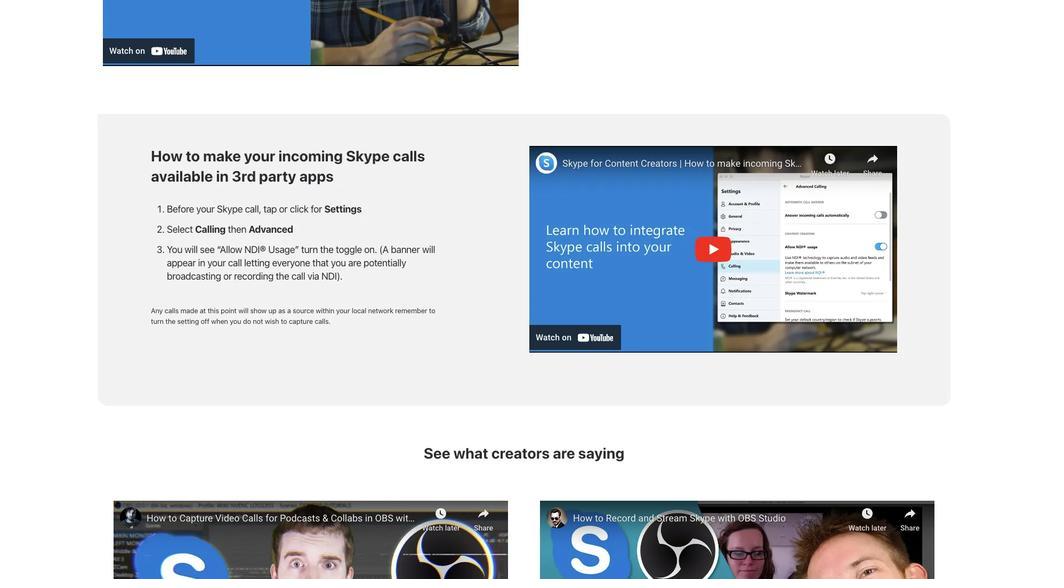 Task type: locate. For each thing, give the bounding box(es) containing it.
you up ndi).
[[331, 257, 346, 269]]

skype inside how to make your incoming skype calls available in 3rd party apps
[[346, 147, 390, 165]]

you left do at the bottom left
[[230, 317, 241, 326]]

will left see
[[185, 244, 198, 255]]

2 horizontal spatial will
[[422, 244, 435, 255]]

or left "recording"
[[223, 271, 232, 282]]

1 vertical spatial turn
[[151, 317, 164, 326]]

0 vertical spatial skype
[[346, 147, 390, 165]]

your down see
[[207, 257, 226, 269]]

2 vertical spatial the
[[165, 317, 176, 326]]

will right banner
[[422, 244, 435, 255]]

turn up that
[[301, 244, 318, 255]]

turn
[[301, 244, 318, 255], [151, 317, 164, 326]]

0 vertical spatial to
[[186, 147, 200, 165]]

the left setting at the bottom left
[[165, 317, 176, 326]]

local
[[352, 306, 366, 315]]

0 horizontal spatial to
[[186, 147, 200, 165]]

call down "allow
[[228, 257, 242, 269]]

turn down any
[[151, 317, 164, 326]]

0 vertical spatial are
[[348, 257, 361, 269]]

source
[[293, 306, 314, 315]]

1 vertical spatial in
[[198, 257, 205, 269]]

1 horizontal spatial calls
[[393, 147, 425, 165]]

0 vertical spatial in
[[216, 167, 229, 185]]

0 vertical spatial turn
[[301, 244, 318, 255]]

to inside how to make your incoming skype calls available in 3rd party apps
[[186, 147, 200, 165]]

0 vertical spatial or
[[279, 204, 288, 215]]

the
[[320, 244, 334, 255], [276, 271, 289, 282], [165, 317, 176, 326]]

1 horizontal spatial you
[[331, 257, 346, 269]]

1 horizontal spatial call
[[291, 271, 305, 282]]

0 horizontal spatial calls
[[165, 306, 179, 315]]

in down see
[[198, 257, 205, 269]]

your inside any calls made at this point will show up as a source within your local network remember to turn the setting off when you do not wish to capture calls.
[[336, 306, 350, 315]]

0 horizontal spatial will
[[185, 244, 198, 255]]

the inside any calls made at this point will show up as a source within your local network remember to turn the setting off when you do not wish to capture calls.
[[165, 317, 176, 326]]

the down everyone
[[276, 271, 289, 282]]

or
[[279, 204, 288, 215], [223, 271, 232, 282]]

0 horizontal spatial turn
[[151, 317, 164, 326]]

banner
[[391, 244, 420, 255]]

1 vertical spatial you
[[230, 317, 241, 326]]

this
[[208, 306, 219, 315]]

do
[[243, 317, 251, 326]]

everyone
[[272, 257, 310, 269]]

are
[[348, 257, 361, 269], [553, 445, 575, 462]]

at
[[200, 306, 206, 315]]

in down the make at the top left of the page
[[216, 167, 229, 185]]

0 horizontal spatial in
[[198, 257, 205, 269]]

1 horizontal spatial turn
[[301, 244, 318, 255]]

1 horizontal spatial will
[[238, 306, 248, 315]]

recording
[[234, 271, 274, 282]]

as
[[278, 306, 285, 315]]

calling
[[195, 224, 226, 235]]

letting
[[244, 257, 270, 269]]

saying
[[578, 445, 624, 462]]

1 horizontal spatial to
[[281, 317, 287, 326]]

before
[[167, 204, 194, 215]]

call
[[228, 257, 242, 269], [291, 271, 305, 282]]

to right remember
[[429, 306, 435, 315]]

remember
[[395, 306, 427, 315]]

in
[[216, 167, 229, 185], [198, 257, 205, 269]]

your
[[244, 147, 275, 165], [196, 204, 215, 215], [207, 257, 226, 269], [336, 306, 350, 315]]

2 horizontal spatial to
[[429, 306, 435, 315]]

1 horizontal spatial in
[[216, 167, 229, 185]]

on.
[[364, 244, 377, 255]]

will
[[185, 244, 198, 255], [422, 244, 435, 255], [238, 306, 248, 315]]

1 vertical spatial calls
[[165, 306, 179, 315]]

that
[[312, 257, 329, 269]]

within
[[316, 306, 334, 315]]

then
[[228, 224, 246, 235]]

you will see "allow ndi® usage" turn the toggle on. (a banner will appear in your call letting everyone that you are potentially broadcasting or recording the call via ndi).
[[167, 244, 435, 282]]

your inside you will see "allow ndi® usage" turn the toggle on. (a banner will appear in your call letting everyone that you are potentially broadcasting or recording the call via ndi).
[[207, 257, 226, 269]]

or inside you will see "allow ndi® usage" turn the toggle on. (a banner will appear in your call letting everyone that you are potentially broadcasting or recording the call via ndi).
[[223, 271, 232, 282]]

calls
[[393, 147, 425, 165], [165, 306, 179, 315]]

wish
[[265, 317, 279, 326]]

1 vertical spatial to
[[429, 306, 435, 315]]

you
[[331, 257, 346, 269], [230, 317, 241, 326]]

see
[[200, 244, 215, 255]]

to
[[186, 147, 200, 165], [429, 306, 435, 315], [281, 317, 287, 326]]

0 horizontal spatial or
[[223, 271, 232, 282]]

click
[[290, 204, 308, 215]]

1 vertical spatial call
[[291, 271, 305, 282]]

1 horizontal spatial the
[[276, 271, 289, 282]]

are down "toggle"
[[348, 257, 361, 269]]

0 vertical spatial the
[[320, 244, 334, 255]]

ndi).
[[321, 271, 343, 282]]

to down as
[[281, 317, 287, 326]]

or right tap on the left of the page
[[279, 204, 288, 215]]

your up 3rd
[[244, 147, 275, 165]]

0 horizontal spatial you
[[230, 317, 241, 326]]

0 horizontal spatial the
[[165, 317, 176, 326]]

0 horizontal spatial skype
[[217, 204, 243, 215]]

calls inside how to make your incoming skype calls available in 3rd party apps
[[393, 147, 425, 165]]

advanced
[[249, 224, 293, 235]]

toggle
[[336, 244, 362, 255]]

your left "local"
[[336, 306, 350, 315]]

call left the "via"
[[291, 271, 305, 282]]

tap
[[263, 204, 277, 215]]

are left saying
[[553, 445, 575, 462]]

select
[[167, 224, 193, 235]]

1 horizontal spatial skype
[[346, 147, 390, 165]]

1 horizontal spatial or
[[279, 204, 288, 215]]

to up available
[[186, 147, 200, 165]]

network
[[368, 306, 393, 315]]

creators
[[491, 445, 550, 462]]

0 horizontal spatial are
[[348, 257, 361, 269]]

what
[[453, 445, 488, 462]]

1 vertical spatial are
[[553, 445, 575, 462]]

1 vertical spatial or
[[223, 271, 232, 282]]

for
[[311, 204, 322, 215]]

will up do at the bottom left
[[238, 306, 248, 315]]

0 vertical spatial calls
[[393, 147, 425, 165]]

the up that
[[320, 244, 334, 255]]

0 vertical spatial call
[[228, 257, 242, 269]]

potentially
[[364, 257, 406, 269]]

how
[[151, 147, 183, 165]]

before your skype call, tap or click for settings
[[167, 204, 362, 215]]

skype
[[346, 147, 390, 165], [217, 204, 243, 215]]

1 vertical spatial the
[[276, 271, 289, 282]]

calls.
[[315, 317, 331, 326]]

see
[[424, 445, 450, 462]]

0 vertical spatial you
[[331, 257, 346, 269]]



Task type: vqa. For each thing, say whether or not it's contained in the screenshot.
Avatar
no



Task type: describe. For each thing, give the bounding box(es) containing it.
a
[[287, 306, 291, 315]]

are inside you will see "allow ndi® usage" turn the toggle on. (a banner will appear in your call letting everyone that you are potentially broadcasting or recording the call via ndi).
[[348, 257, 361, 269]]

broadcasting
[[167, 271, 221, 282]]

when
[[211, 317, 228, 326]]

setting
[[177, 317, 199, 326]]

in inside how to make your incoming skype calls available in 3rd party apps
[[216, 167, 229, 185]]

apps
[[299, 167, 334, 185]]

how to make your incoming skype calls available in 3rd party apps
[[151, 147, 425, 185]]

you
[[167, 244, 182, 255]]

"allow
[[217, 244, 242, 255]]

any
[[151, 306, 163, 315]]

via
[[308, 271, 319, 282]]

not
[[253, 317, 263, 326]]

2 vertical spatial to
[[281, 317, 287, 326]]

turn inside you will see "allow ndi® usage" turn the toggle on. (a banner will appear in your call letting everyone that you are potentially broadcasting or recording the call via ndi).
[[301, 244, 318, 255]]

capture
[[289, 317, 313, 326]]

3rd
[[232, 167, 256, 185]]

call,
[[245, 204, 261, 215]]

off
[[201, 317, 209, 326]]

settings
[[324, 204, 362, 215]]

usage"
[[268, 244, 299, 255]]

will inside any calls made at this point will show up as a source within your local network remember to turn the setting off when you do not wish to capture calls.
[[238, 306, 248, 315]]

select calling then advanced
[[167, 224, 293, 235]]

made
[[180, 306, 198, 315]]

show
[[250, 306, 267, 315]]

0 horizontal spatial call
[[228, 257, 242, 269]]

point
[[221, 306, 237, 315]]

calls inside any calls made at this point will show up as a source within your local network remember to turn the setting off when you do not wish to capture calls.
[[165, 306, 179, 315]]

party
[[259, 167, 296, 185]]

see what creators are saying
[[424, 445, 624, 462]]

your inside how to make your incoming skype calls available in 3rd party apps
[[244, 147, 275, 165]]

any calls made at this point will show up as a source within your local network remember to turn the setting off when you do not wish to capture calls.
[[151, 306, 435, 326]]

you inside any calls made at this point will show up as a source within your local network remember to turn the setting off when you do not wish to capture calls.
[[230, 317, 241, 326]]

2 horizontal spatial the
[[320, 244, 334, 255]]

incoming
[[278, 147, 343, 165]]

your up calling
[[196, 204, 215, 215]]

make
[[203, 147, 241, 165]]

1 horizontal spatial are
[[553, 445, 575, 462]]

up
[[268, 306, 276, 315]]

(a
[[379, 244, 389, 255]]

you inside you will see "allow ndi® usage" turn the toggle on. (a banner will appear in your call letting everyone that you are potentially broadcasting or recording the call via ndi).
[[331, 257, 346, 269]]

1 vertical spatial skype
[[217, 204, 243, 215]]

ndi®
[[244, 244, 266, 255]]

in inside you will see "allow ndi® usage" turn the toggle on. (a banner will appear in your call letting everyone that you are potentially broadcasting or recording the call via ndi).
[[198, 257, 205, 269]]

turn inside any calls made at this point will show up as a source within your local network remember to turn the setting off when you do not wish to capture calls.
[[151, 317, 164, 326]]

available
[[151, 167, 213, 185]]

appear
[[167, 257, 196, 269]]



